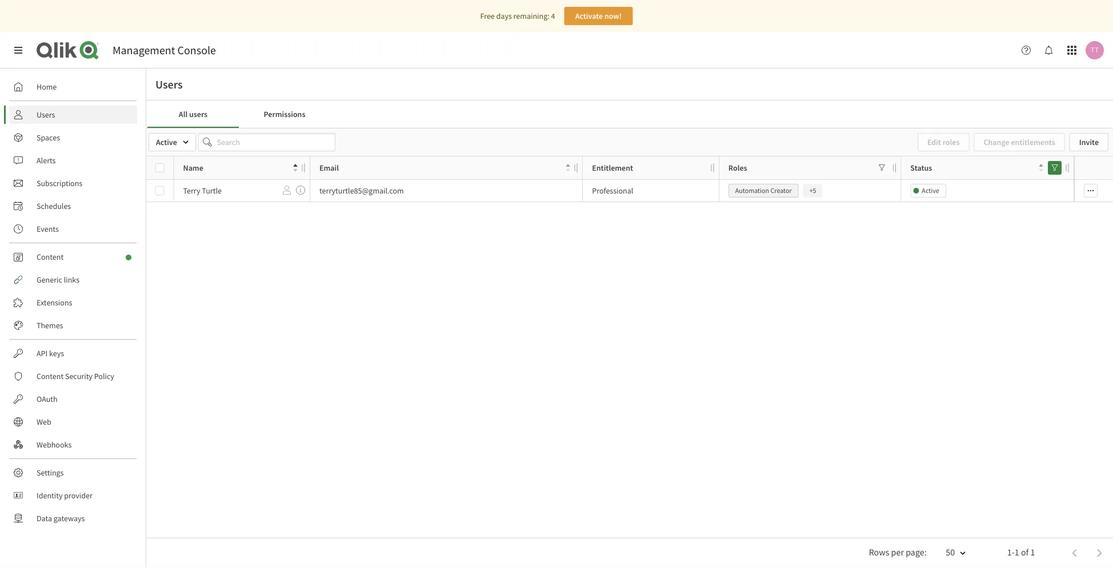 Task type: locate. For each thing, give the bounding box(es) containing it.
generic
[[37, 275, 62, 285]]

free days remaining: 4
[[481, 11, 555, 21]]

activate now! link
[[565, 7, 633, 25]]

activate
[[576, 11, 603, 21]]

users
[[156, 77, 183, 92], [37, 110, 55, 120]]

+5
[[810, 186, 817, 195]]

alerts
[[37, 156, 56, 166]]

active
[[156, 137, 177, 148], [923, 186, 940, 195]]

active down all users button on the top
[[156, 137, 177, 148]]

oauth
[[37, 395, 58, 405]]

1
[[1015, 548, 1020, 559], [1031, 548, 1036, 559]]

terryturtle85@gmail.com
[[320, 186, 404, 196]]

email
[[320, 163, 339, 173]]

1 content from the top
[[37, 252, 64, 262]]

permissions
[[264, 109, 306, 119]]

per
[[892, 548, 905, 559]]

users up all
[[156, 77, 183, 92]]

0 vertical spatial active
[[156, 137, 177, 148]]

0 vertical spatial content
[[37, 252, 64, 262]]

api keys
[[37, 349, 64, 359]]

permissions button
[[239, 101, 331, 128]]

api
[[37, 349, 48, 359]]

50 button
[[933, 544, 974, 564]]

users up spaces
[[37, 110, 55, 120]]

oauth link
[[9, 391, 137, 409]]

1 vertical spatial active
[[923, 186, 940, 195]]

tab panel containing rows per page:
[[146, 128, 1114, 569]]

all
[[179, 109, 188, 119]]

active down status
[[923, 186, 940, 195]]

invite button
[[1070, 133, 1109, 152]]

webhooks
[[37, 440, 72, 451]]

0 horizontal spatial active
[[156, 137, 177, 148]]

management console
[[113, 43, 216, 57]]

1 left of
[[1015, 548, 1020, 559]]

invite
[[1080, 137, 1100, 148]]

1-
[[1008, 548, 1015, 559]]

spaces link
[[9, 129, 137, 147]]

now!
[[605, 11, 622, 21]]

turtle
[[202, 186, 222, 196]]

1 right of
[[1031, 548, 1036, 559]]

close sidebar menu image
[[14, 46, 23, 55]]

tab panel
[[146, 128, 1114, 569]]

management console element
[[113, 43, 216, 57]]

events link
[[9, 220, 137, 238]]

1 vertical spatial users
[[37, 110, 55, 120]]

content up the generic
[[37, 252, 64, 262]]

subscriptions
[[37, 178, 82, 189]]

2 content from the top
[[37, 372, 64, 382]]

tab list
[[148, 101, 1113, 128]]

content down api keys
[[37, 372, 64, 382]]

content
[[37, 252, 64, 262], [37, 372, 64, 382]]

0 horizontal spatial users
[[37, 110, 55, 120]]

home link
[[9, 78, 137, 96]]

Active field
[[149, 133, 196, 152]]

1 horizontal spatial users
[[156, 77, 183, 92]]

1 vertical spatial content
[[37, 372, 64, 382]]

50
[[947, 548, 956, 559]]

1 1 from the left
[[1015, 548, 1020, 559]]

spaces
[[37, 133, 60, 143]]

content for content
[[37, 252, 64, 262]]

0 vertical spatial users
[[156, 77, 183, 92]]

alerts link
[[9, 152, 137, 170]]

extensions
[[37, 298, 72, 308]]

security
[[65, 372, 93, 382]]

rows per page:
[[870, 548, 927, 559]]

status
[[911, 163, 933, 173]]

data gateways link
[[9, 510, 137, 528]]

Search text field
[[198, 133, 336, 152]]

users
[[189, 109, 208, 119]]

keys
[[49, 349, 64, 359]]

provider
[[64, 491, 93, 501]]

professional
[[593, 186, 634, 196]]

themes link
[[9, 317, 137, 335]]

themes
[[37, 321, 63, 331]]

0 horizontal spatial 1
[[1015, 548, 1020, 559]]

1 horizontal spatial 1
[[1031, 548, 1036, 559]]

links
[[64, 275, 80, 285]]

days
[[497, 11, 512, 21]]

settings link
[[9, 464, 137, 483]]



Task type: describe. For each thing, give the bounding box(es) containing it.
terry turtle image
[[1086, 41, 1105, 59]]

terry turtle
[[183, 186, 222, 196]]

content for content security policy
[[37, 372, 64, 382]]

data gateways
[[37, 514, 85, 524]]

identity provider link
[[9, 487, 137, 505]]

webhooks link
[[9, 436, 137, 455]]

extensions link
[[9, 294, 137, 312]]

remaining:
[[514, 11, 550, 21]]

name
[[183, 163, 203, 173]]

identity
[[37, 491, 63, 501]]

rows
[[870, 548, 890, 559]]

new connector image
[[126, 255, 132, 261]]

entitlement
[[593, 163, 634, 173]]

4
[[552, 11, 555, 21]]

identity provider
[[37, 491, 93, 501]]

settings
[[37, 468, 64, 479]]

page:
[[906, 548, 927, 559]]

free
[[481, 11, 495, 21]]

tab list containing all users
[[148, 101, 1113, 128]]

roles
[[729, 163, 748, 173]]

events
[[37, 224, 59, 234]]

home
[[37, 82, 57, 92]]

1 horizontal spatial active
[[923, 186, 940, 195]]

automation
[[736, 186, 770, 195]]

of
[[1022, 548, 1029, 559]]

navigation pane element
[[0, 73, 146, 533]]

gateways
[[54, 514, 85, 524]]

console
[[178, 43, 216, 57]]

creator
[[771, 186, 792, 195]]

1-1 of 1
[[1008, 548, 1036, 559]]

name button
[[183, 160, 298, 176]]

schedules link
[[9, 197, 137, 216]]

activate now!
[[576, 11, 622, 21]]

2 1 from the left
[[1031, 548, 1036, 559]]

automation creator
[[736, 186, 792, 195]]

data
[[37, 514, 52, 524]]

generic links
[[37, 275, 80, 285]]

active inside field
[[156, 137, 177, 148]]

all users
[[179, 109, 208, 119]]

api keys link
[[9, 345, 137, 363]]

web link
[[9, 413, 137, 432]]

content security policy link
[[9, 368, 137, 386]]

email button
[[320, 160, 571, 176]]

content link
[[9, 248, 137, 266]]

all users button
[[148, 101, 239, 128]]

terry
[[183, 186, 200, 196]]

management
[[113, 43, 175, 57]]

users link
[[9, 106, 137, 124]]

status button
[[911, 160, 1044, 176]]

subscriptions link
[[9, 174, 137, 193]]

schedules
[[37, 201, 71, 212]]

web
[[37, 417, 51, 428]]

policy
[[94, 372, 114, 382]]

generic links link
[[9, 271, 137, 289]]

users inside navigation pane element
[[37, 110, 55, 120]]

content security policy
[[37, 372, 114, 382]]



Task type: vqa. For each thing, say whether or not it's contained in the screenshot.
Data gateways
yes



